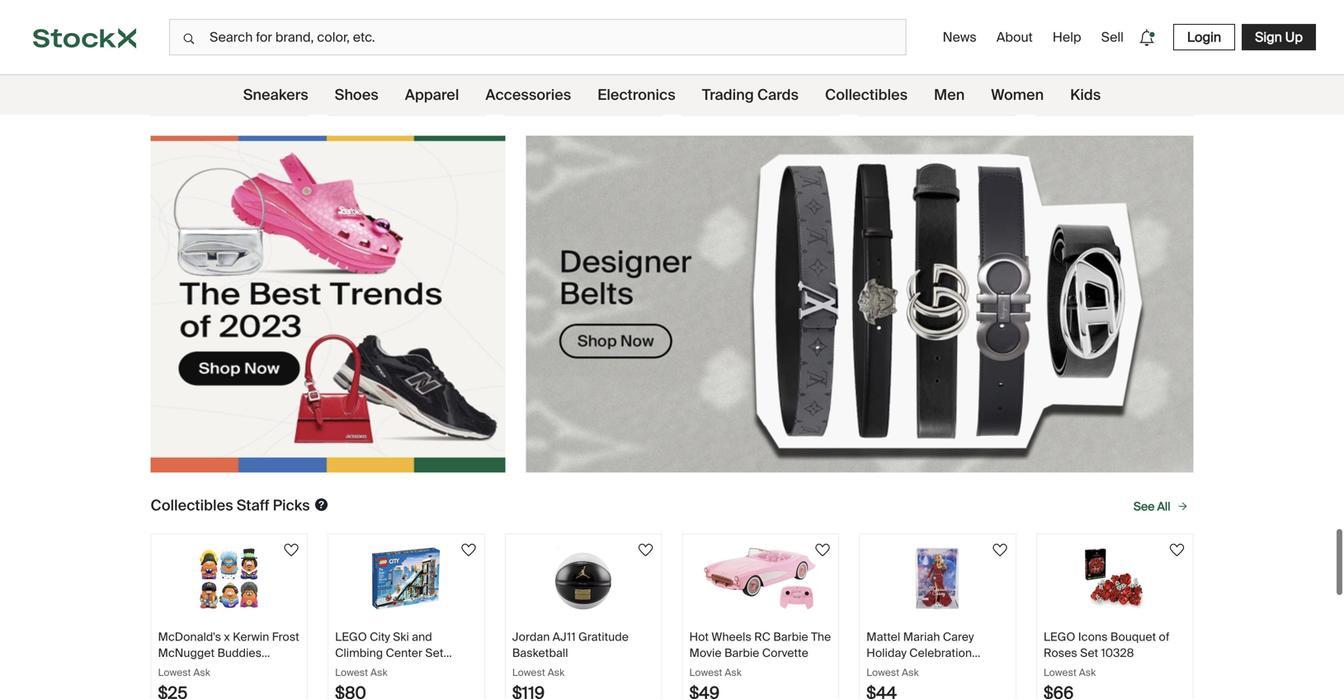 Task type: locate. For each thing, give the bounding box(es) containing it.
xpress for $200
[[887, 89, 919, 102]]

sneakers
[[243, 85, 308, 104]]

mariah
[[903, 630, 940, 645]]

1 horizontal spatial retro
[[919, 4, 948, 20]]

xpress ship for $110
[[532, 89, 587, 102]]

4 ship from the left
[[921, 89, 941, 102]]

0 horizontal spatial jordan
[[512, 630, 550, 645]]

1 horizontal spatial gratitude
[[867, 20, 917, 35]]

3 follow image from the left
[[990, 540, 1010, 560]]

black right white
[[723, 20, 753, 35]]

(women's) inside nike dunk low photon dust (women's) lowest ask $89
[[1072, 20, 1127, 35]]

0 vertical spatial jordan
[[867, 4, 904, 20]]

1 low from the left
[[747, 4, 769, 20]]

follow image
[[636, 540, 656, 560], [813, 540, 833, 560], [990, 540, 1010, 560]]

mcnugget
[[158, 645, 215, 661]]

nike inside nike dunk low retro white black panda lowest ask $98
[[690, 4, 714, 20]]

follow image for mcdonald's x kerwin frost mcnugget buddies figures set of 6
[[282, 540, 301, 560]]

apparel
[[405, 85, 459, 104]]

ask down holiday
[[902, 666, 919, 679]]

0 horizontal spatial black
[[158, 20, 188, 35]]

ski
[[393, 630, 409, 645]]

ask left sell on the top of the page
[[1079, 41, 1096, 54]]

ask down campus
[[193, 41, 210, 54]]

barbie down wheels
[[725, 645, 760, 661]]

lowest ask
[[158, 666, 210, 679], [335, 666, 388, 679], [512, 666, 565, 679], [690, 666, 742, 679], [867, 666, 919, 679], [1044, 666, 1096, 679]]

of right bouquet
[[1159, 630, 1170, 645]]

low up sell link
[[1101, 4, 1123, 20]]

5 lowest ask from the left
[[867, 666, 919, 679]]

1 xpress from the left
[[355, 89, 387, 102]]

lowest down the movie at the bottom right
[[690, 666, 723, 679]]

panda
[[755, 20, 789, 35]]

holiday
[[867, 645, 907, 661]]

apparel link
[[405, 75, 459, 115]]

jordan for jordan 11 retro dmp gratitude (2023) lowest ask $200
[[867, 4, 904, 20]]

collectibles staff picks image
[[313, 497, 330, 513]]

lego inside lego city ski and climbing center set 60366
[[335, 630, 367, 645]]

0 horizontal spatial lego
[[335, 630, 367, 645]]

xpress ship down $200
[[887, 89, 941, 102]]

ask down chestnut
[[548, 41, 565, 54]]

ask down logo
[[371, 41, 388, 54]]

1 lego from the left
[[335, 630, 367, 645]]

1 horizontal spatial black
[[335, 36, 365, 51]]

0 vertical spatial gratitude
[[867, 20, 917, 35]]

nike up dust
[[1044, 4, 1068, 20]]

1 horizontal spatial collectibles
[[825, 85, 908, 104]]

low
[[747, 4, 769, 20], [1101, 4, 1123, 20]]

2 lowest ask from the left
[[335, 666, 388, 679]]

$89
[[1044, 58, 1074, 79]]

dunk up help
[[1071, 4, 1098, 20]]

0 horizontal spatial low
[[747, 4, 769, 20]]

mcdonald's x kerwin frost mcnugget buddies figures set of 6 image
[[172, 548, 287, 610]]

2 xpress ship from the left
[[532, 89, 587, 102]]

collectibles left staff
[[151, 496, 233, 515]]

nike
[[690, 4, 714, 20], [1044, 4, 1068, 20]]

men
[[934, 85, 965, 104]]

the
[[811, 630, 831, 645]]

lowest down mcnugget
[[158, 666, 191, 679]]

carey
[[943, 630, 974, 645]]

dunk inside nike dunk low photon dust (women's) lowest ask $89
[[1071, 4, 1098, 20]]

retro up "panda"
[[771, 4, 801, 20]]

2 horizontal spatial of
[[1159, 630, 1170, 645]]

0 horizontal spatial gratitude
[[579, 630, 629, 645]]

ship for $98
[[744, 89, 764, 102]]

1 follow image from the left
[[636, 540, 656, 560]]

lowest ask for hot wheels rc barbie the movie barbie corvette
[[690, 666, 742, 679]]

ship down nike dunk low photon dust (women's) lowest ask $89
[[1098, 89, 1119, 102]]

ask down basketball at the left
[[548, 666, 565, 679]]

ship right shoes link
[[389, 89, 410, 102]]

kerwin
[[233, 630, 269, 645]]

1 nike from the left
[[690, 4, 714, 20]]

lego up roses
[[1044, 630, 1076, 645]]

ship down jordan 11 retro dmp gratitude (2023) lowest ask $200
[[921, 89, 941, 102]]

lowest ask down basketball at the left
[[512, 666, 565, 679]]

lego inside lego icons bouquet of roses set 10328
[[1044, 630, 1076, 645]]

black inside adidas campus 00s core black lowest ask $90
[[158, 20, 188, 35]]

lowest down arch
[[335, 41, 368, 54]]

0 horizontal spatial follow image
[[282, 540, 301, 560]]

xpress ship down lowest ask $61
[[355, 89, 410, 102]]

set down mcnugget
[[201, 661, 219, 677]]

2 (women's) from the left
[[1072, 20, 1127, 35]]

mcdonald's x kerwin frost mcnugget buddies figures set of 6
[[158, 630, 299, 677]]

shoes
[[335, 85, 379, 104]]

follow image for mattel mariah carey holiday celebration barbie doll
[[990, 540, 1010, 560]]

jordan 11 retro dmp gratitude (2023) lowest ask $200
[[867, 4, 977, 79]]

nike up white
[[690, 4, 714, 20]]

2 lego from the left
[[1044, 630, 1076, 645]]

3 follow image from the left
[[1168, 540, 1187, 560]]

ask down climbing
[[371, 666, 388, 679]]

0 vertical spatial of
[[362, 4, 373, 20]]

lowest ask down the movie at the bottom right
[[690, 666, 742, 679]]

1 vertical spatial of
[[1159, 630, 1170, 645]]

xpress ship for $200
[[887, 89, 941, 102]]

xpress for $98
[[709, 89, 742, 102]]

lowest inside jordan 11 retro dmp gratitude (2023) lowest ask $200
[[867, 41, 900, 54]]

lowest down boot
[[512, 41, 545, 54]]

lowest down white
[[690, 41, 723, 54]]

1 vertical spatial gratitude
[[579, 630, 629, 645]]

of inside the fear of god essentials arch logo hoodie jet black
[[362, 4, 373, 20]]

black
[[158, 20, 188, 35], [723, 20, 753, 35], [335, 36, 365, 51]]

Search... search field
[[169, 19, 907, 55]]

kids link
[[1071, 75, 1101, 115]]

set
[[425, 645, 444, 661], [1081, 645, 1099, 661], [201, 661, 219, 677]]

news link
[[936, 22, 984, 52]]

4 xpress ship from the left
[[887, 89, 941, 102]]

6 lowest ask from the left
[[1044, 666, 1096, 679]]

white
[[690, 20, 720, 35]]

of up logo
[[362, 4, 373, 20]]

1 vertical spatial jordan
[[512, 630, 550, 645]]

1 xpress ship from the left
[[355, 89, 410, 102]]

3 xpress ship from the left
[[709, 89, 764, 102]]

icons
[[1079, 630, 1108, 645]]

trading cards link
[[702, 75, 799, 115]]

xpress ship down $110
[[532, 89, 587, 102]]

ultra
[[584, 4, 609, 20]]

x
[[224, 630, 230, 645]]

low up "panda"
[[747, 4, 769, 20]]

$98
[[690, 58, 720, 79]]

0 horizontal spatial (women's)
[[593, 20, 648, 35]]

nike for ask
[[690, 4, 714, 20]]

lowest
[[158, 41, 191, 54], [335, 41, 368, 54], [512, 41, 545, 54], [690, 41, 723, 54], [867, 41, 900, 54], [1044, 41, 1077, 54], [158, 666, 191, 679], [335, 666, 368, 679], [512, 666, 545, 679], [690, 666, 723, 679], [867, 666, 900, 679], [1044, 666, 1077, 679]]

2 follow image from the left
[[459, 540, 479, 560]]

lego
[[335, 630, 367, 645], [1044, 630, 1076, 645]]

women link
[[991, 75, 1044, 115]]

2 follow image from the left
[[813, 540, 833, 560]]

dunk inside nike dunk low retro white black panda lowest ask $98
[[716, 4, 744, 20]]

jordan up basketball at the left
[[512, 630, 550, 645]]

mcdonald's
[[158, 630, 221, 645]]

ask
[[193, 41, 210, 54], [371, 41, 388, 54], [548, 41, 565, 54], [725, 41, 742, 54], [902, 41, 919, 54], [1079, 41, 1096, 54], [193, 666, 210, 679], [371, 666, 388, 679], [548, 666, 565, 679], [725, 666, 742, 679], [902, 666, 919, 679], [1079, 666, 1096, 679]]

collectibles down $200
[[825, 85, 908, 104]]

ask down lego icons bouquet of roses set 10328
[[1079, 666, 1096, 679]]

1 horizontal spatial follow image
[[813, 540, 833, 560]]

1 (women's) from the left
[[593, 20, 648, 35]]

2 retro from the left
[[919, 4, 948, 20]]

lowest up $90
[[158, 41, 191, 54]]

1 dunk from the left
[[716, 4, 744, 20]]

follow image
[[282, 540, 301, 560], [459, 540, 479, 560], [1168, 540, 1187, 560]]

barbie down holiday
[[867, 661, 902, 677]]

movie
[[690, 645, 722, 661]]

hot wheels rc barbie the movie barbie corvette image
[[703, 548, 819, 610]]

lowest ask down holiday
[[867, 666, 919, 679]]

2 xpress from the left
[[532, 89, 564, 102]]

(women's)
[[593, 20, 648, 35], [1072, 20, 1127, 35]]

barbie up corvette
[[774, 630, 809, 645]]

1 horizontal spatial jordan
[[867, 4, 904, 20]]

follow image for lego icons bouquet of roses set 10328
[[1168, 540, 1187, 560]]

mattel mariah carey holiday celebration barbie doll image
[[880, 548, 996, 610]]

3 lowest ask from the left
[[512, 666, 565, 679]]

xpress for $61
[[355, 89, 387, 102]]

1 horizontal spatial lego
[[1044, 630, 1076, 645]]

lowest down dust
[[1044, 41, 1077, 54]]

set inside lego city ski and climbing center set 60366
[[425, 645, 444, 661]]

lego for lego city ski and climbing center set 60366
[[335, 630, 367, 645]]

ship for $61
[[389, 89, 410, 102]]

1 retro from the left
[[771, 4, 801, 20]]

0 horizontal spatial collectibles
[[151, 496, 233, 515]]

rc
[[755, 630, 771, 645]]

ship down nike dunk low retro white black panda lowest ask $98
[[744, 89, 764, 102]]

1 horizontal spatial of
[[362, 4, 373, 20]]

xpress ship
[[355, 89, 410, 102], [532, 89, 587, 102], [709, 89, 764, 102], [887, 89, 941, 102], [1064, 89, 1119, 102]]

electronics
[[598, 85, 676, 104]]

lowest ask down roses
[[1044, 666, 1096, 679]]

city
[[370, 630, 390, 645]]

accessories link
[[486, 75, 571, 115]]

ask up trading
[[725, 41, 742, 54]]

1 follow image from the left
[[282, 540, 301, 560]]

2 low from the left
[[1101, 4, 1123, 20]]

1 ship from the left
[[389, 89, 410, 102]]

about link
[[990, 22, 1040, 52]]

jordan inside jordan aj11 gratitude basketball
[[512, 630, 550, 645]]

sign
[[1256, 28, 1283, 46]]

nike inside nike dunk low photon dust (women's) lowest ask $89
[[1044, 4, 1068, 20]]

of left 6
[[222, 661, 232, 677]]

ship down ugg classic ultra mini boot chestnut (women's) lowest ask $110
[[567, 89, 587, 102]]

2 nike from the left
[[1044, 4, 1068, 20]]

0 horizontal spatial set
[[201, 661, 219, 677]]

xpress ship down the $89 at the right top of the page
[[1064, 89, 1119, 102]]

electronics link
[[598, 75, 676, 115]]

1 horizontal spatial set
[[425, 645, 444, 661]]

frost
[[272, 630, 299, 645]]

0 horizontal spatial nike
[[690, 4, 714, 20]]

essentials
[[401, 4, 456, 20]]

1 horizontal spatial low
[[1101, 4, 1123, 20]]

$90
[[158, 58, 189, 79]]

4 lowest ask from the left
[[690, 666, 742, 679]]

3 xpress from the left
[[709, 89, 742, 102]]

retro up (2023) on the right of page
[[919, 4, 948, 20]]

xpress down $200
[[887, 89, 919, 102]]

lowest ask for lego icons bouquet of roses set 10328
[[1044, 666, 1096, 679]]

4 xpress from the left
[[887, 89, 919, 102]]

0 horizontal spatial follow image
[[636, 540, 656, 560]]

3 ship from the left
[[744, 89, 764, 102]]

2 vertical spatial of
[[222, 661, 232, 677]]

xpress down $98 at the top
[[709, 89, 742, 102]]

sell link
[[1095, 22, 1131, 52]]

gratitude down 11
[[867, 20, 917, 35]]

about
[[997, 28, 1033, 46]]

black down adidas
[[158, 20, 188, 35]]

xpress down $110
[[532, 89, 564, 102]]

2 horizontal spatial follow image
[[1168, 540, 1187, 560]]

1 horizontal spatial follow image
[[459, 540, 479, 560]]

stockx logo image
[[33, 28, 136, 48]]

lowest inside ugg classic ultra mini boot chestnut (women's) lowest ask $110
[[512, 41, 545, 54]]

low inside nike dunk low retro white black panda lowest ask $98
[[747, 4, 769, 20]]

climbing
[[335, 645, 383, 661]]

boot
[[512, 20, 538, 35]]

jordan left 11
[[867, 4, 904, 20]]

cards
[[758, 85, 799, 104]]

xpress down the $89 at the right top of the page
[[1064, 89, 1096, 102]]

1 horizontal spatial nike
[[1044, 4, 1068, 20]]

2 horizontal spatial follow image
[[990, 540, 1010, 560]]

arch
[[335, 20, 360, 35]]

2 ship from the left
[[567, 89, 587, 102]]

sign up button
[[1242, 24, 1317, 50]]

fear of god essentials arch logo hoodie jet black
[[335, 4, 456, 51]]

1 vertical spatial collectibles
[[151, 496, 233, 515]]

dunk for $89
[[1071, 4, 1098, 20]]

set down "and"
[[425, 645, 444, 661]]

lowest ask down mcnugget
[[158, 666, 210, 679]]

set down icons
[[1081, 645, 1099, 661]]

low inside nike dunk low photon dust (women's) lowest ask $89
[[1101, 4, 1123, 20]]

center
[[386, 645, 423, 661]]

1 horizontal spatial dunk
[[1071, 4, 1098, 20]]

lego up climbing
[[335, 630, 367, 645]]

black down arch
[[335, 36, 365, 51]]

ask up $200
[[902, 41, 919, 54]]

ship for $200
[[921, 89, 941, 102]]

god
[[375, 4, 398, 20]]

xpress ship for $98
[[709, 89, 764, 102]]

gratitude
[[867, 20, 917, 35], [579, 630, 629, 645]]

lowest up $200
[[867, 41, 900, 54]]

collectibles inside 'product category switcher' element
[[825, 85, 908, 104]]

0 vertical spatial collectibles
[[825, 85, 908, 104]]

mattel mariah carey holiday celebration barbie doll
[[867, 630, 974, 677]]

jordan inside jordan 11 retro dmp gratitude (2023) lowest ask $200
[[867, 4, 904, 20]]

2 horizontal spatial set
[[1081, 645, 1099, 661]]

collectibles for collectibles staff picks
[[151, 496, 233, 515]]

5 xpress from the left
[[1064, 89, 1096, 102]]

2 horizontal spatial barbie
[[867, 661, 902, 677]]

xpress ship down $98 at the top
[[709, 89, 764, 102]]

low for $89
[[1101, 4, 1123, 20]]

lowest inside nike dunk low photon dust (women's) lowest ask $89
[[1044, 41, 1077, 54]]

1 lowest ask from the left
[[158, 666, 210, 679]]

0 horizontal spatial retro
[[771, 4, 801, 20]]

ship
[[389, 89, 410, 102], [567, 89, 587, 102], [744, 89, 764, 102], [921, 89, 941, 102], [1098, 89, 1119, 102]]

2 horizontal spatial black
[[723, 20, 753, 35]]

xpress for $110
[[532, 89, 564, 102]]

dunk up white
[[716, 4, 744, 20]]

barbie inside the mattel mariah carey holiday celebration barbie doll
[[867, 661, 902, 677]]

xpress down $61
[[355, 89, 387, 102]]

0 horizontal spatial barbie
[[725, 645, 760, 661]]

low for ask
[[747, 4, 769, 20]]

lowest ask for lego city ski and climbing center set 60366
[[335, 666, 388, 679]]

xpress
[[355, 89, 387, 102], [532, 89, 564, 102], [709, 89, 742, 102], [887, 89, 919, 102], [1064, 89, 1096, 102]]

0 horizontal spatial of
[[222, 661, 232, 677]]

5 ship from the left
[[1098, 89, 1119, 102]]

2 dunk from the left
[[1071, 4, 1098, 20]]

retro
[[771, 4, 801, 20], [919, 4, 948, 20]]

lowest ask down climbing
[[335, 666, 388, 679]]

lowest ask for mattel mariah carey holiday celebration barbie doll
[[867, 666, 919, 679]]

ask inside jordan 11 retro dmp gratitude (2023) lowest ask $200
[[902, 41, 919, 54]]

gratitude right aj11
[[579, 630, 629, 645]]

0 horizontal spatial dunk
[[716, 4, 744, 20]]

gratitude inside jordan 11 retro dmp gratitude (2023) lowest ask $200
[[867, 20, 917, 35]]

lowest inside nike dunk low retro white black panda lowest ask $98
[[690, 41, 723, 54]]

6
[[235, 661, 242, 677]]

1 horizontal spatial (women's)
[[1072, 20, 1127, 35]]

lowest down climbing
[[335, 666, 368, 679]]

60366
[[335, 661, 371, 677]]



Task type: vqa. For each thing, say whether or not it's contained in the screenshot.
10328
yes



Task type: describe. For each thing, give the bounding box(es) containing it.
roses
[[1044, 645, 1078, 661]]

doll
[[905, 661, 926, 677]]

00s
[[245, 4, 266, 20]]

lego city ski and climbing center set 60366 image
[[349, 548, 464, 610]]

see
[[1134, 499, 1155, 514]]

(women's) inside ugg classic ultra mini boot chestnut (women's) lowest ask $110
[[593, 20, 648, 35]]

lego city ski and climbing center set 60366
[[335, 630, 444, 677]]

notification unread icon image
[[1136, 26, 1159, 49]]

celebration
[[910, 645, 972, 661]]

designer_beltssecondarya.jpg image
[[526, 136, 1194, 473]]

product category switcher element
[[0, 75, 1345, 115]]

black inside the fear of god essentials arch logo hoodie jet black
[[335, 36, 365, 51]]

collectibles link
[[825, 75, 908, 115]]

login
[[1188, 28, 1222, 46]]

black inside nike dunk low retro white black panda lowest ask $98
[[723, 20, 753, 35]]

5 xpress ship from the left
[[1064, 89, 1119, 102]]

of inside mcdonald's x kerwin frost mcnugget buddies figures set of 6
[[222, 661, 232, 677]]

collectibles for collectibles
[[825, 85, 908, 104]]

dmp
[[951, 4, 977, 20]]

lowest ask $61
[[335, 41, 388, 79]]

mattel
[[867, 630, 901, 645]]

shoes link
[[335, 75, 379, 115]]

ask down wheels
[[725, 666, 742, 679]]

lowest inside adidas campus 00s core black lowest ask $90
[[158, 41, 191, 54]]

jordan for jordan aj11 gratitude basketball
[[512, 630, 550, 645]]

mini
[[612, 4, 634, 20]]

follow image for hot wheels rc barbie the movie barbie corvette
[[813, 540, 833, 560]]

collectibles staff picks
[[151, 496, 310, 515]]

retro inside jordan 11 retro dmp gratitude (2023) lowest ask $200
[[919, 4, 948, 20]]

11
[[907, 4, 916, 20]]

set inside mcdonald's x kerwin frost mcnugget buddies figures set of 6
[[201, 661, 219, 677]]

of inside lego icons bouquet of roses set 10328
[[1159, 630, 1170, 645]]

nike dunk low photon dust (women's) lowest ask $89
[[1044, 4, 1164, 79]]

trading
[[702, 85, 754, 104]]

men link
[[934, 75, 965, 115]]

sneakers link
[[243, 75, 308, 115]]

corvette
[[762, 645, 809, 661]]

ship for $110
[[567, 89, 587, 102]]

sell
[[1102, 28, 1124, 46]]

lowest inside lowest ask $61
[[335, 41, 368, 54]]

lowest ask for mcdonald's x kerwin frost mcnugget buddies figures set of 6
[[158, 666, 210, 679]]

up
[[1286, 28, 1303, 46]]

lowest down basketball at the left
[[512, 666, 545, 679]]

sign up
[[1256, 28, 1303, 46]]

stockx logo link
[[0, 0, 169, 74]]

follow image for jordan aj11 gratitude basketball
[[636, 540, 656, 560]]

kids
[[1071, 85, 1101, 104]]

chestnut
[[541, 20, 590, 35]]

dust
[[1044, 20, 1069, 35]]

follow image for lego city ski and climbing center set 60366
[[459, 540, 479, 560]]

women
[[991, 85, 1044, 104]]

all
[[1158, 499, 1171, 514]]

ask inside ugg classic ultra mini boot chestnut (women's) lowest ask $110
[[548, 41, 565, 54]]

bouquet
[[1111, 630, 1157, 645]]

picks
[[273, 496, 310, 515]]

set inside lego icons bouquet of roses set 10328
[[1081, 645, 1099, 661]]

campus
[[197, 4, 242, 20]]

help
[[1053, 28, 1082, 46]]

accessories
[[486, 85, 571, 104]]

ask inside nike dunk low retro white black panda lowest ask $98
[[725, 41, 742, 54]]

$110
[[512, 58, 546, 79]]

dunk for ask
[[716, 4, 744, 20]]

wheels
[[712, 630, 752, 645]]

lowest down roses
[[1044, 666, 1077, 679]]

trading cards
[[702, 85, 799, 104]]

help link
[[1046, 22, 1088, 52]]

logo
[[363, 20, 390, 35]]

$61
[[335, 58, 361, 79]]

(2023)
[[920, 20, 954, 35]]

buddies
[[217, 645, 262, 661]]

hoodie
[[393, 20, 432, 35]]

lego icons bouquet of roses set 10328
[[1044, 630, 1170, 661]]

retro inside nike dunk low retro white black panda lowest ask $98
[[771, 4, 801, 20]]

lowest ask for jordan aj11 gratitude basketball
[[512, 666, 565, 679]]

core
[[269, 4, 295, 20]]

ask inside lowest ask $61
[[371, 41, 388, 54]]

fear
[[335, 4, 359, 20]]

and
[[412, 630, 432, 645]]

lego icons bouquet of roses set 10328 image
[[1057, 548, 1173, 610]]

news
[[943, 28, 977, 46]]

aj11
[[553, 630, 576, 645]]

lego for lego icons bouquet of roses set 10328
[[1044, 630, 1076, 645]]

hot
[[690, 630, 709, 645]]

nike dunk low retro white black panda lowest ask $98
[[690, 4, 801, 79]]

figures
[[158, 661, 198, 677]]

xpress ship for $61
[[355, 89, 410, 102]]

ask inside nike dunk low photon dust (women's) lowest ask $89
[[1079, 41, 1096, 54]]

jordan aj11 gratitude basketball image
[[526, 548, 641, 610]]

classic
[[542, 4, 581, 20]]

lowest down holiday
[[867, 666, 900, 679]]

ugg
[[512, 4, 539, 20]]

adidas campus 00s core black lowest ask $90
[[158, 4, 295, 79]]

jet
[[435, 20, 452, 35]]

ugg classic ultra mini boot chestnut (women's) lowest ask $110
[[512, 4, 648, 79]]

nike for $89
[[1044, 4, 1068, 20]]

hot wheels rc barbie the movie barbie corvette
[[690, 630, 831, 661]]

gratitude inside jordan aj11 gratitude basketball
[[579, 630, 629, 645]]

staff
[[237, 496, 269, 515]]

ask down mcnugget
[[193, 666, 210, 679]]

1 horizontal spatial barbie
[[774, 630, 809, 645]]

see all
[[1134, 499, 1171, 514]]

$200
[[867, 58, 908, 79]]

see all link
[[1129, 493, 1194, 521]]

bestofseries_secondaryb_copy_2.jpg image
[[151, 136, 505, 473]]

ask inside adidas campus 00s core black lowest ask $90
[[193, 41, 210, 54]]

10328
[[1102, 645, 1135, 661]]



